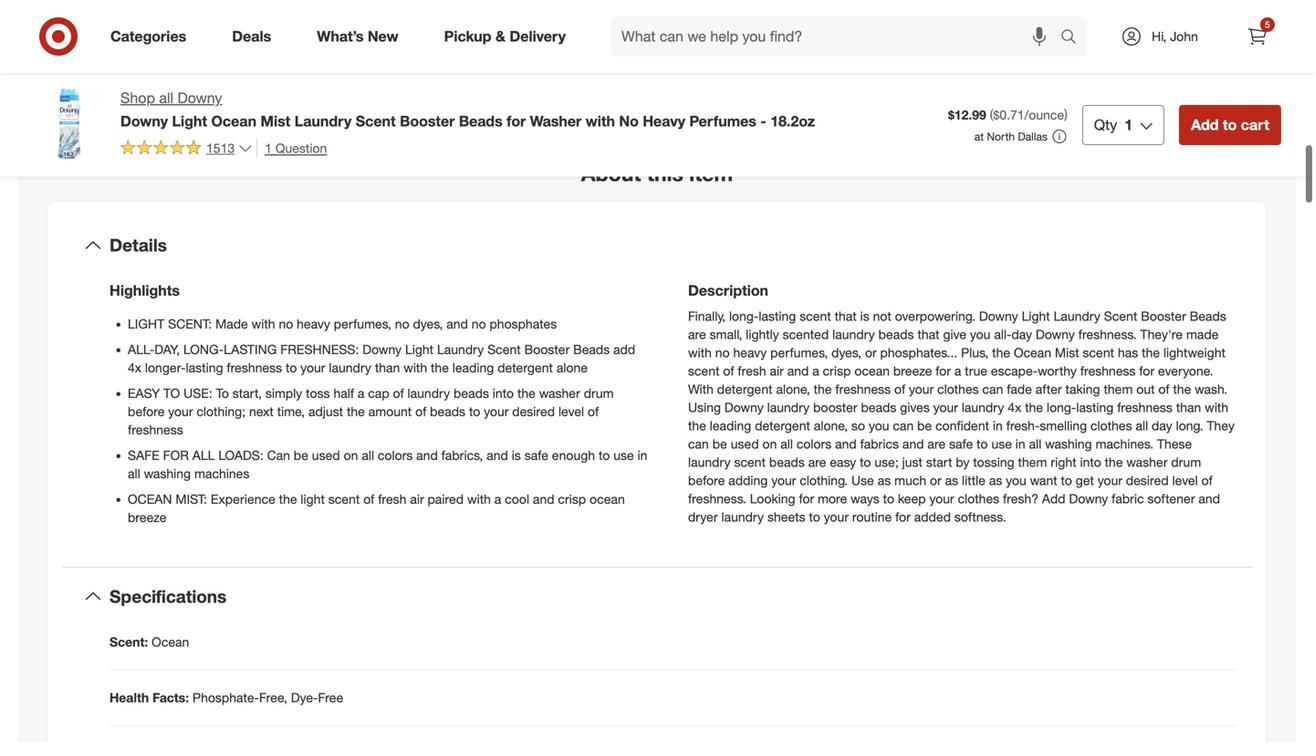 Task type: describe. For each thing, give the bounding box(es) containing it.
laundry inside all-day, long-lasting freshness: downy light laundry scent booster beads add 4x longer-lasting freshness to your laundry than with the leading detergent alone
[[329, 359, 371, 375]]

scent up adding
[[734, 454, 766, 470]]

1 horizontal spatial in
[[993, 418, 1003, 434]]

softness.
[[955, 509, 1006, 525]]

made
[[215, 316, 248, 332]]

and left the "phosphates"
[[447, 316, 468, 332]]

confident
[[936, 418, 989, 434]]

with
[[688, 381, 714, 397]]

to
[[163, 385, 180, 401]]

breeze inside description finally, long-lasting scent that is not overpowering. downy light laundry scent booster beads are small, lightly scented laundry beads that give you all-day downy freshness. they're made with no heavy perfumes, dyes, or phosphates... plus, the ocean mist scent has the lightweight scent of fresh air and a crisp ocean breeze for a true escape-worthy freshness for everyone. with detergent alone, the freshness of your clothes can fade after taking them out of the wash. using downy laundry booster beads gives your laundry 4x the long-lasting freshness than with the leading detergent alone, so you can be confident in fresh-smelling clothes all day long. they can be used on all colors and fabrics and are safe to use in all washing machines. these laundry scent beads are easy to use; just start by tossing them right into the washer drum before adding your clothing. use as much or as little as you want to get your desired level of freshness. looking for more ways to keep your clothes fresh? add downy fabric softener and dryer laundry sheets to your routine for added softness.
[[893, 363, 932, 379]]

be inside safe for all loads: can be used on all colors and fabrics, and is safe enough to use in all washing machines
[[294, 447, 308, 463]]

at
[[975, 129, 984, 143]]

to inside all-day, long-lasting freshness: downy light laundry scent booster beads add 4x longer-lasting freshness to your laundry than with the leading detergent alone
[[286, 359, 297, 375]]

scent inside description finally, long-lasting scent that is not overpowering. downy light laundry scent booster beads are small, lightly scented laundry beads that give you all-day downy freshness. they're made with no heavy perfumes, dyes, or phosphates... plus, the ocean mist scent has the lightweight scent of fresh air and a crisp ocean breeze for a true escape-worthy freshness for everyone. with detergent alone, the freshness of your clothes can fade after taking them out of the wash. using downy laundry booster beads gives your laundry 4x the long-lasting freshness than with the leading detergent alone, so you can be confident in fresh-smelling clothes all day long. they can be used on all colors and fabrics and are safe to use in all washing machines. these laundry scent beads are easy to use; just start by tossing them right into the washer drum before adding your clothing. use as much or as little as you want to get your desired level of freshness. looking for more ways to keep your clothes fresh? add downy fabric softener and dryer laundry sheets to your routine for added softness.
[[1104, 308, 1138, 324]]

all up machines.
[[1136, 418, 1148, 434]]

heavy inside description finally, long-lasting scent that is not overpowering. downy light laundry scent booster beads are small, lightly scented laundry beads that give you all-day downy freshness. they're made with no heavy perfumes, dyes, or phosphates... plus, the ocean mist scent has the lightweight scent of fresh air and a crisp ocean breeze for a true escape-worthy freshness for everyone. with detergent alone, the freshness of your clothes can fade after taking them out of the wash. using downy laundry booster beads gives your laundry 4x the long-lasting freshness than with the leading detergent alone, so you can be confident in fresh-smelling clothes all day long. they can be used on all colors and fabrics and are safe to use in all washing machines. these laundry scent beads are easy to use; just start by tossing them right into the washer drum before adding your clothing. use as much or as little as you want to get your desired level of freshness. looking for more ways to keep your clothes fresh? add downy fabric softener and dryer laundry sheets to your routine for added softness.
[[733, 345, 767, 361]]

scent:
[[110, 634, 148, 650]]

all down easy to use: to start, simply toss half a cap of laundry beads into the washer drum before your clothing; next time, adjust the amount of beads to your desired level of freshness
[[362, 447, 374, 463]]

with up lasting
[[252, 316, 275, 332]]

smelling
[[1040, 418, 1087, 434]]

all down "safe"
[[128, 465, 140, 481]]

0 vertical spatial perfumes,
[[334, 316, 391, 332]]

laundry inside easy to use: to start, simply toss half a cap of laundry beads into the washer drum before your clothing; next time, adjust the amount of beads to your desired level of freshness
[[408, 385, 450, 401]]

mist inside shop all downy downy light ocean mist laundry scent booster beads for washer with no heavy perfumes - 18.2oz
[[261, 112, 291, 130]]

0 vertical spatial alone,
[[776, 381, 810, 397]]

the down the half
[[347, 403, 365, 419]]

a down scented
[[813, 363, 819, 379]]

just
[[902, 454, 923, 470]]

What can we help you find? suggestions appear below search field
[[611, 16, 1065, 57]]

all down fresh-
[[1029, 436, 1042, 452]]

$12.99 ( $0.71 /ounce )
[[948, 107, 1068, 123]]

add
[[613, 341, 635, 357]]

1 horizontal spatial you
[[970, 327, 991, 343]]

and up "just"
[[903, 436, 924, 452]]

new
[[368, 27, 399, 45]]

of right the 'amount'
[[415, 403, 426, 419]]

downy down "get"
[[1069, 491, 1108, 507]]

the inside all-day, long-lasting freshness: downy light laundry scent booster beads add 4x longer-lasting freshness to your laundry than with the leading detergent alone
[[431, 359, 449, 375]]

before inside easy to use: to start, simply toss half a cap of laundry beads into the washer drum before your clothing; next time, adjust the amount of beads to your desired level of freshness
[[128, 403, 165, 419]]

a left true
[[955, 363, 961, 379]]

ocean
[[128, 491, 172, 507]]

2 vertical spatial clothes
[[958, 491, 1000, 507]]

1 vertical spatial or
[[930, 473, 942, 489]]

and left the fabrics, at the left of the page
[[416, 447, 438, 463]]

your inside all-day, long-lasting freshness: downy light laundry scent booster beads add 4x longer-lasting freshness to your laundry than with the leading detergent alone
[[301, 359, 325, 375]]

tossing
[[973, 454, 1015, 470]]

and right the fabrics, at the left of the page
[[487, 447, 508, 463]]

your right "get"
[[1098, 473, 1123, 489]]

what's new link
[[301, 16, 421, 57]]

they're
[[1140, 327, 1183, 343]]

scent up 'with'
[[688, 363, 720, 379]]

0 horizontal spatial you
[[869, 418, 889, 434]]

experience
[[211, 491, 275, 507]]

0 vertical spatial are
[[688, 327, 706, 343]]

adding
[[729, 473, 768, 489]]

long.
[[1176, 418, 1204, 434]]

use inside description finally, long-lasting scent that is not overpowering. downy light laundry scent booster beads are small, lightly scented laundry beads that give you all-day downy freshness. they're made with no heavy perfumes, dyes, or phosphates... plus, the ocean mist scent has the lightweight scent of fresh air and a crisp ocean breeze for a true escape-worthy freshness for everyone. with detergent alone, the freshness of your clothes can fade after taking them out of the wash. using downy laundry booster beads gives your laundry 4x the long-lasting freshness than with the leading detergent alone, so you can be confident in fresh-smelling clothes all day long. they can be used on all colors and fabrics and are safe to use in all washing machines. these laundry scent beads are easy to use; just start by tossing them right into the washer drum before adding your clothing. use as much or as little as you want to get your desired level of freshness. looking for more ways to keep your clothes fresh? add downy fabric softener and dryer laundry sheets to your routine for added softness.
[[992, 436, 1012, 452]]

2 horizontal spatial in
[[1016, 436, 1026, 452]]

desired inside easy to use: to start, simply toss half a cap of laundry beads into the washer drum before your clothing; next time, adjust the amount of beads to your desired level of freshness
[[512, 403, 555, 419]]

worthy
[[1038, 363, 1077, 379]]

to left "get"
[[1061, 473, 1072, 489]]

1 horizontal spatial long-
[[1047, 400, 1076, 416]]

of up "enough"
[[588, 403, 599, 419]]

toss
[[306, 385, 330, 401]]

1 vertical spatial 1
[[265, 140, 272, 156]]

taking
[[1066, 381, 1100, 397]]

no up freshness:
[[279, 316, 293, 332]]

and up "easy"
[[835, 436, 857, 452]]

free
[[318, 690, 343, 706]]

details
[[110, 235, 167, 256]]

$0.71
[[994, 107, 1025, 123]]

hi, john
[[1152, 28, 1198, 44]]

freshness down the out
[[1117, 400, 1173, 416]]

phosphates
[[490, 316, 557, 332]]

for down 'phosphates...'
[[936, 363, 951, 379]]

2 vertical spatial detergent
[[755, 418, 810, 434]]

fresh inside ocean mist: experience the light scent of fresh air paired with a cool and crisp ocean breeze
[[378, 491, 407, 507]]

and down scented
[[787, 363, 809, 379]]

laundry for add
[[437, 341, 484, 357]]

health facts: phosphate-free, dye-free
[[110, 690, 343, 706]]

level inside description finally, long-lasting scent that is not overpowering. downy light laundry scent booster beads are small, lightly scented laundry beads that give you all-day downy freshness. they're made with no heavy perfumes, dyes, or phosphates... plus, the ocean mist scent has the lightweight scent of fresh air and a crisp ocean breeze for a true escape-worthy freshness for everyone. with detergent alone, the freshness of your clothes can fade after taking them out of the wash. using downy laundry booster beads gives your laundry 4x the long-lasting freshness than with the leading detergent alone, so you can be confident in fresh-smelling clothes all day long. they can be used on all colors and fabrics and are safe to use in all washing machines. these laundry scent beads are easy to use; just start by tossing them right into the washer drum before adding your clothing. use as much or as little as you want to get your desired level of freshness. looking for more ways to keep your clothes fresh? add downy fabric softener and dryer laundry sheets to your routine for added softness.
[[1172, 473, 1198, 489]]

with up they
[[1205, 400, 1229, 416]]

add to cart button
[[1179, 105, 1281, 145]]

your up cool
[[484, 403, 509, 419]]

has
[[1118, 345, 1138, 361]]

level inside easy to use: to start, simply toss half a cap of laundry beads into the washer drum before your clothing; next time, adjust the amount of beads to your desired level of freshness
[[559, 403, 584, 419]]

laundry down looking
[[721, 509, 764, 525]]

perfumes
[[690, 112, 757, 130]]

1 vertical spatial detergent
[[717, 381, 773, 397]]

fabric
[[1112, 491, 1144, 507]]

phosphates...
[[880, 345, 958, 361]]

everyone.
[[1158, 363, 1214, 379]]

ocean inside description finally, long-lasting scent that is not overpowering. downy light laundry scent booster beads are small, lightly scented laundry beads that give you all-day downy freshness. they're made with no heavy perfumes, dyes, or phosphates... plus, the ocean mist scent has the lightweight scent of fresh air and a crisp ocean breeze for a true escape-worthy freshness for everyone. with detergent alone, the freshness of your clothes can fade after taking them out of the wash. using downy laundry booster beads gives your laundry 4x the long-lasting freshness than with the leading detergent alone, so you can be confident in fresh-smelling clothes all day long. they can be used on all colors and fabrics and are safe to use in all washing machines. these laundry scent beads are easy to use; just start by tossing them right into the washer drum before adding your clothing. use as much or as little as you want to get your desired level of freshness. looking for more ways to keep your clothes fresh? add downy fabric softener and dryer laundry sheets to your routine for added softness.
[[1014, 345, 1052, 361]]

description
[[688, 282, 768, 300]]

with inside ocean mist: experience the light scent of fresh air paired with a cool and crisp ocean breeze
[[467, 491, 491, 507]]

used inside safe for all loads: can be used on all colors and fabrics, and is safe enough to use in all washing machines
[[312, 447, 340, 463]]

cool
[[505, 491, 529, 507]]

1 vertical spatial day
[[1152, 418, 1173, 434]]

light scent: made with no heavy perfumes, no dyes, and no phosphates
[[128, 316, 557, 332]]

amount
[[368, 403, 412, 419]]

about
[[581, 161, 641, 186]]

before inside description finally, long-lasting scent that is not overpowering. downy light laundry scent booster beads are small, lightly scented laundry beads that give you all-day downy freshness. they're made with no heavy perfumes, dyes, or phosphates... plus, the ocean mist scent has the lightweight scent of fresh air and a crisp ocean breeze for a true escape-worthy freshness for everyone. with detergent alone, the freshness of your clothes can fade after taking them out of the wash. using downy laundry booster beads gives your laundry 4x the long-lasting freshness than with the leading detergent alone, so you can be confident in fresh-smelling clothes all day long. they can be used on all colors and fabrics and are safe to use in all washing machines. these laundry scent beads are easy to use; just start by tossing them right into the washer drum before adding your clothing. use as much or as little as you want to get your desired level of freshness. looking for more ways to keep your clothes fresh? add downy fabric softener and dryer laundry sheets to your routine for added softness.
[[688, 473, 725, 489]]

crisp inside description finally, long-lasting scent that is not overpowering. downy light laundry scent booster beads are small, lightly scented laundry beads that give you all-day downy freshness. they're made with no heavy perfumes, dyes, or phosphates... plus, the ocean mist scent has the lightweight scent of fresh air and a crisp ocean breeze for a true escape-worthy freshness for everyone. with detergent alone, the freshness of your clothes can fade after taking them out of the wash. using downy laundry booster beads gives your laundry 4x the long-lasting freshness than with the leading detergent alone, so you can be confident in fresh-smelling clothes all day long. they can be used on all colors and fabrics and are safe to use in all washing machines. these laundry scent beads are easy to use; just start by tossing them right into the washer drum before adding your clothing. use as much or as little as you want to get your desired level of freshness. looking for more ways to keep your clothes fresh? add downy fabric softener and dryer laundry sheets to your routine for added softness.
[[823, 363, 851, 379]]

use:
[[184, 385, 212, 401]]

sheets
[[768, 509, 806, 525]]

all up looking
[[781, 436, 793, 452]]

into inside easy to use: to start, simply toss half a cap of laundry beads into the washer drum before your clothing; next time, adjust the amount of beads to your desired level of freshness
[[493, 385, 514, 401]]

your down to
[[168, 403, 193, 419]]

of right the out
[[1159, 381, 1170, 397]]

3 as from the left
[[989, 473, 1002, 489]]

start
[[926, 454, 952, 470]]

1 vertical spatial them
[[1018, 454, 1047, 470]]

laundry inside description finally, long-lasting scent that is not overpowering. downy light laundry scent booster beads are small, lightly scented laundry beads that give you all-day downy freshness. they're made with no heavy perfumes, dyes, or phosphates... plus, the ocean mist scent has the lightweight scent of fresh air and a crisp ocean breeze for a true escape-worthy freshness for everyone. with detergent alone, the freshness of your clothes can fade after taking them out of the wash. using downy laundry booster beads gives your laundry 4x the long-lasting freshness than with the leading detergent alone, so you can be confident in fresh-smelling clothes all day long. they can be used on all colors and fabrics and are safe to use in all washing machines. these laundry scent beads are easy to use; just start by tossing them right into the washer drum before adding your clothing. use as much or as little as you want to get your desired level of freshness. looking for more ways to keep your clothes fresh? add downy fabric softener and dryer laundry sheets to your routine for added softness.
[[1054, 308, 1101, 324]]

fresh-
[[1006, 418, 1040, 434]]

the down the "phosphates"
[[517, 385, 536, 401]]

pickup
[[444, 27, 492, 45]]

to inside safe for all loads: can be used on all colors and fabrics, and is safe enough to use in all washing machines
[[599, 447, 610, 463]]

2 horizontal spatial can
[[983, 381, 1003, 397]]

light inside shop all downy downy light ocean mist laundry scent booster beads for washer with no heavy perfumes - 18.2oz
[[172, 112, 207, 130]]

to inside button
[[1223, 116, 1237, 134]]

booster inside description finally, long-lasting scent that is not overpowering. downy light laundry scent booster beads are small, lightly scented laundry beads that give you all-day downy freshness. they're made with no heavy perfumes, dyes, or phosphates... plus, the ocean mist scent has the lightweight scent of fresh air and a crisp ocean breeze for a true escape-worthy freshness for everyone. with detergent alone, the freshness of your clothes can fade after taking them out of the wash. using downy laundry booster beads gives your laundry 4x the long-lasting freshness than with the leading detergent alone, so you can be confident in fresh-smelling clothes all day long. they can be used on all colors and fabrics and are safe to use in all washing machines. these laundry scent beads are easy to use; just start by tossing them right into the washer drum before adding your clothing. use as much or as little as you want to get your desired level of freshness. looking for more ways to keep your clothes fresh? add downy fabric softener and dryer laundry sheets to your routine for added softness.
[[1141, 308, 1186, 324]]

cap
[[368, 385, 389, 401]]

freshness down 'has'
[[1081, 363, 1136, 379]]

image of downy light ocean mist laundry scent booster beads for washer with no heavy perfumes - 18.2oz image
[[33, 88, 106, 161]]

heavy
[[643, 112, 685, 130]]

your up looking
[[771, 473, 796, 489]]

the down using
[[688, 418, 706, 434]]

fabrics,
[[441, 447, 483, 463]]

enough
[[552, 447, 595, 463]]

washer inside description finally, long-lasting scent that is not overpowering. downy light laundry scent booster beads are small, lightly scented laundry beads that give you all-day downy freshness. they're made with no heavy perfumes, dyes, or phosphates... plus, the ocean mist scent has the lightweight scent of fresh air and a crisp ocean breeze for a true escape-worthy freshness for everyone. with detergent alone, the freshness of your clothes can fade after taking them out of the wash. using downy laundry booster beads gives your laundry 4x the long-lasting freshness than with the leading detergent alone, so you can be confident in fresh-smelling clothes all day long. they can be used on all colors and fabrics and are safe to use in all washing machines. these laundry scent beads are easy to use; just start by tossing them right into the washer drum before adding your clothing. use as much or as little as you want to get your desired level of freshness. looking for more ways to keep your clothes fresh? add downy fabric softener and dryer laundry sheets to your routine for added softness.
[[1127, 454, 1168, 470]]

with inside shop all downy downy light ocean mist laundry scent booster beads for washer with no heavy perfumes - 18.2oz
[[586, 112, 615, 130]]

scent:
[[168, 316, 212, 332]]

mist:
[[176, 491, 207, 507]]

downy up all- at the right of the page
[[979, 308, 1018, 324]]

to
[[216, 385, 229, 401]]

ocean inside description finally, long-lasting scent that is not overpowering. downy light laundry scent booster beads are small, lightly scented laundry beads that give you all-day downy freshness. they're made with no heavy perfumes, dyes, or phosphates... plus, the ocean mist scent has the lightweight scent of fresh air and a crisp ocean breeze for a true escape-worthy freshness for everyone. with detergent alone, the freshness of your clothes can fade after taking them out of the wash. using downy laundry booster beads gives your laundry 4x the long-lasting freshness than with the leading detergent alone, so you can be confident in fresh-smelling clothes all day long. they can be used on all colors and fabrics and are safe to use in all washing machines. these laundry scent beads are easy to use; just start by tossing them right into the washer drum before adding your clothing. use as much or as little as you want to get your desired level of freshness. looking for more ways to keep your clothes fresh? add downy fabric softener and dryer laundry sheets to your routine for added softness.
[[855, 363, 890, 379]]

longer-
[[145, 359, 186, 375]]

0 vertical spatial long-
[[729, 308, 759, 324]]

$12.99
[[948, 107, 987, 123]]

washing inside description finally, long-lasting scent that is not overpowering. downy light laundry scent booster beads are small, lightly scented laundry beads that give you all-day downy freshness. they're made with no heavy perfumes, dyes, or phosphates... plus, the ocean mist scent has the lightweight scent of fresh air and a crisp ocean breeze for a true escape-worthy freshness for everyone. with detergent alone, the freshness of your clothes can fade after taking them out of the wash. using downy laundry booster beads gives your laundry 4x the long-lasting freshness than with the leading detergent alone, so you can be confident in fresh-smelling clothes all day long. they can be used on all colors and fabrics and are safe to use in all washing machines. these laundry scent beads are easy to use; just start by tossing them right into the washer drum before adding your clothing. use as much or as little as you want to get your desired level of freshness. looking for more ways to keep your clothes fresh? add downy fabric softener and dryer laundry sheets to your routine for added softness.
[[1045, 436, 1092, 452]]

downy down shop
[[120, 112, 168, 130]]

fade
[[1007, 381, 1032, 397]]

of up gives
[[894, 381, 906, 397]]

clothing;
[[197, 403, 246, 419]]

for
[[163, 447, 189, 463]]

description finally, long-lasting scent that is not overpowering. downy light laundry scent booster beads are small, lightly scented laundry beads that give you all-day downy freshness. they're made with no heavy perfumes, dyes, or phosphates... plus, the ocean mist scent has the lightweight scent of fresh air and a crisp ocean breeze for a true escape-worthy freshness for everyone. with detergent alone, the freshness of your clothes can fade after taking them out of the wash. using downy laundry booster beads gives your laundry 4x the long-lasting freshness than with the leading detergent alone, so you can be confident in fresh-smelling clothes all day long. they can be used on all colors and fabrics and are safe to use in all washing machines. these laundry scent beads are easy to use; just start by tossing them right into the washer drum before adding your clothing. use as much or as little as you want to get your desired level of freshness. looking for more ways to keep your clothes fresh? add downy fabric softener and dryer laundry sheets to your routine for added softness.
[[688, 282, 1235, 525]]

1 horizontal spatial lasting
[[759, 308, 796, 324]]

your up confident
[[933, 400, 958, 416]]

2 horizontal spatial be
[[917, 418, 932, 434]]

image gallery element
[[33, 0, 635, 117]]

of right cap
[[393, 385, 404, 401]]

to left "keep"
[[883, 491, 895, 507]]

delivery
[[510, 27, 566, 45]]

laundry up confident
[[962, 400, 1004, 416]]

1 horizontal spatial be
[[713, 436, 727, 452]]

scent: ocean
[[110, 634, 189, 650]]

5
[[1265, 19, 1270, 30]]

dye-
[[291, 690, 318, 706]]

0 vertical spatial heavy
[[297, 316, 330, 332]]

2 vertical spatial ocean
[[152, 634, 189, 650]]

air inside ocean mist: experience the light scent of fresh air paired with a cool and crisp ocean breeze
[[410, 491, 424, 507]]

dryer
[[688, 509, 718, 525]]

2 vertical spatial can
[[688, 436, 709, 452]]

long-
[[183, 341, 224, 357]]

downy up 1513 link
[[178, 89, 222, 107]]

what's
[[317, 27, 364, 45]]

of down small,
[[723, 363, 734, 379]]

light
[[128, 316, 164, 332]]

machines
[[194, 465, 249, 481]]

softener
[[1148, 491, 1195, 507]]

highlights
[[110, 282, 180, 300]]

no inside description finally, long-lasting scent that is not overpowering. downy light laundry scent booster beads are small, lightly scented laundry beads that give you all-day downy freshness. they're made with no heavy perfumes, dyes, or phosphates... plus, the ocean mist scent has the lightweight scent of fresh air and a crisp ocean breeze for a true escape-worthy freshness for everyone. with detergent alone, the freshness of your clothes can fade after taking them out of the wash. using downy laundry booster beads gives your laundry 4x the long-lasting freshness than with the leading detergent alone, so you can be confident in fresh-smelling clothes all day long. they can be used on all colors and fabrics and are safe to use in all washing machines. these laundry scent beads are easy to use; just start by tossing them right into the washer drum before adding your clothing. use as much or as little as you want to get your desired level of freshness. looking for more ways to keep your clothes fresh? add downy fabric softener and dryer laundry sheets to your routine for added softness.
[[715, 345, 730, 361]]

qty 1
[[1094, 116, 1133, 134]]

1 question link
[[257, 138, 327, 159]]

all inside shop all downy downy light ocean mist laundry scent booster beads for washer with no heavy perfumes - 18.2oz
[[159, 89, 173, 107]]

booster for add
[[524, 341, 570, 357]]

your up gives
[[909, 381, 934, 397]]

freshness up booster
[[836, 381, 891, 397]]

scent for for
[[356, 112, 396, 130]]

0 vertical spatial dyes,
[[413, 316, 443, 332]]

light
[[301, 491, 325, 507]]

1 as from the left
[[878, 473, 891, 489]]

made
[[1187, 327, 1219, 343]]

ocean inside ocean mist: experience the light scent of fresh air paired with a cool and crisp ocean breeze
[[590, 491, 625, 507]]

1 vertical spatial that
[[918, 327, 940, 343]]

downy right using
[[725, 400, 764, 416]]

freshness inside all-day, long-lasting freshness: downy light laundry scent booster beads add 4x longer-lasting freshness to your laundry than with the leading detergent alone
[[227, 359, 282, 375]]

laundry left booster
[[767, 400, 810, 416]]

downy up 'worthy'
[[1036, 327, 1075, 343]]

light inside description finally, long-lasting scent that is not overpowering. downy light laundry scent booster beads are small, lightly scented laundry beads that give you all-day downy freshness. they're made with no heavy perfumes, dyes, or phosphates... plus, the ocean mist scent has the lightweight scent of fresh air and a crisp ocean breeze for a true escape-worthy freshness for everyone. with detergent alone, the freshness of your clothes can fade after taking them out of the wash. using downy laundry booster beads gives your laundry 4x the long-lasting freshness than with the leading detergent alone, so you can be confident in fresh-smelling clothes all day long. they can be used on all colors and fabrics and are safe to use in all washing machines. these laundry scent beads are easy to use; just start by tossing them right into the washer drum before adding your clothing. use as much or as little as you want to get your desired level of freshness. looking for more ways to keep your clothes fresh? add downy fabric softener and dryer laundry sheets to your routine for added softness.
[[1022, 308, 1050, 324]]

use inside safe for all loads: can be used on all colors and fabrics, and is safe enough to use in all washing machines
[[614, 447, 634, 463]]

1 horizontal spatial alone,
[[814, 418, 848, 434]]

into inside description finally, long-lasting scent that is not overpowering. downy light laundry scent booster beads are small, lightly scented laundry beads that give you all-day downy freshness. they're made with no heavy perfumes, dyes, or phosphates... plus, the ocean mist scent has the lightweight scent of fresh air and a crisp ocean breeze for a true escape-worthy freshness for everyone. with detergent alone, the freshness of your clothes can fade after taking them out of the wash. using downy laundry booster beads gives your laundry 4x the long-lasting freshness than with the leading detergent alone, so you can be confident in fresh-smelling clothes all day long. they can be used on all colors and fabrics and are safe to use in all washing machines. these laundry scent beads are easy to use; just start by tossing them right into the washer drum before adding your clothing. use as much or as little as you want to get your desired level of freshness. looking for more ways to keep your clothes fresh? add downy fabric softener and dryer laundry sheets to your routine for added softness.
[[1080, 454, 1101, 470]]

all
[[192, 447, 215, 463]]

the inside ocean mist: experience the light scent of fresh air paired with a cool and crisp ocean breeze
[[279, 491, 297, 507]]

categories
[[110, 27, 186, 45]]

easy
[[128, 385, 160, 401]]

easy to use: to start, simply toss half a cap of laundry beads into the washer drum before your clothing; next time, adjust the amount of beads to your desired level of freshness
[[128, 385, 614, 437]]

clothing.
[[800, 473, 848, 489]]

small,
[[710, 327, 742, 343]]

laundry down not
[[833, 327, 875, 343]]

item
[[689, 161, 733, 186]]

1 vertical spatial can
[[893, 418, 914, 434]]

drum inside description finally, long-lasting scent that is not overpowering. downy light laundry scent booster beads are small, lightly scented laundry beads that give you all-day downy freshness. they're made with no heavy perfumes, dyes, or phosphates... plus, the ocean mist scent has the lightweight scent of fresh air and a crisp ocean breeze for a true escape-worthy freshness for everyone. with detergent alone, the freshness of your clothes can fade after taking them out of the wash. using downy laundry booster beads gives your laundry 4x the long-lasting freshness than with the leading detergent alone, so you can be confident in fresh-smelling clothes all day long. they can be used on all colors and fabrics and are safe to use in all washing machines. these laundry scent beads are easy to use; just start by tossing them right into the washer drum before adding your clothing. use as much or as little as you want to get your desired level of freshness. looking for more ways to keep your clothes fresh? add downy fabric softener and dryer laundry sheets to your routine for added softness.
[[1171, 454, 1201, 470]]

scent inside ocean mist: experience the light scent of fresh air paired with a cool and crisp ocean breeze
[[328, 491, 360, 507]]

colors inside safe for all loads: can be used on all colors and fabrics, and is safe enough to use in all washing machines
[[378, 447, 413, 463]]

1 vertical spatial are
[[928, 436, 946, 452]]

0 horizontal spatial that
[[835, 308, 857, 324]]

1 horizontal spatial are
[[808, 454, 826, 470]]

want
[[1030, 473, 1058, 489]]

ocean inside shop all downy downy light ocean mist laundry scent booster beads for washer with no heavy perfumes - 18.2oz
[[211, 112, 257, 130]]



Task type: locate. For each thing, give the bounding box(es) containing it.
is
[[860, 308, 870, 324], [512, 447, 521, 463]]

the down everyone.
[[1173, 381, 1191, 397]]

1 horizontal spatial ocean
[[211, 112, 257, 130]]

0 horizontal spatial use
[[614, 447, 634, 463]]

to inside easy to use: to start, simply toss half a cap of laundry beads into the washer drum before your clothing; next time, adjust the amount of beads to your desired level of freshness
[[469, 403, 480, 419]]

the left light
[[279, 491, 297, 507]]

crisp up booster
[[823, 363, 851, 379]]

1 vertical spatial before
[[688, 473, 725, 489]]

0 horizontal spatial long-
[[729, 308, 759, 324]]

2 vertical spatial are
[[808, 454, 826, 470]]

as down by
[[945, 473, 959, 489]]

no
[[279, 316, 293, 332], [395, 316, 409, 332], [472, 316, 486, 332], [715, 345, 730, 361]]

to up tossing
[[977, 436, 988, 452]]

ocean
[[855, 363, 890, 379], [590, 491, 625, 507]]

safe left "enough"
[[525, 447, 548, 463]]

washer
[[539, 385, 580, 401], [1127, 454, 1168, 470]]

1513
[[206, 140, 235, 156]]

your up added
[[930, 491, 954, 507]]

used
[[731, 436, 759, 452], [312, 447, 340, 463]]

0 horizontal spatial alone,
[[776, 381, 810, 397]]

washing
[[1045, 436, 1092, 452], [144, 465, 191, 481]]

paired
[[428, 491, 464, 507]]

2 vertical spatial you
[[1006, 473, 1027, 489]]

dyes, inside description finally, long-lasting scent that is not overpowering. downy light laundry scent booster beads are small, lightly scented laundry beads that give you all-day downy freshness. they're made with no heavy perfumes, dyes, or phosphates... plus, the ocean mist scent has the lightweight scent of fresh air and a crisp ocean breeze for a true escape-worthy freshness for everyone. with detergent alone, the freshness of your clothes can fade after taking them out of the wash. using downy laundry booster beads gives your laundry 4x the long-lasting freshness than with the leading detergent alone, so you can be confident in fresh-smelling clothes all day long. they can be used on all colors and fabrics and are safe to use in all washing machines. these laundry scent beads are easy to use; just start by tossing them right into the washer drum before adding your clothing. use as much or as little as you want to get your desired level of freshness. looking for more ways to keep your clothes fresh? add downy fabric softener and dryer laundry sheets to your routine for added softness.
[[832, 345, 862, 361]]

1 vertical spatial lasting
[[186, 359, 223, 375]]

0 horizontal spatial perfumes,
[[334, 316, 391, 332]]

1 vertical spatial you
[[869, 418, 889, 434]]

0 horizontal spatial laundry
[[295, 112, 352, 130]]

crisp
[[823, 363, 851, 379], [558, 491, 586, 507]]

2 horizontal spatial scent
[[1104, 308, 1138, 324]]

this
[[647, 161, 684, 186]]

scent down the "new"
[[356, 112, 396, 130]]

on
[[763, 436, 777, 452], [344, 447, 358, 463]]

beads inside shop all downy downy light ocean mist laundry scent booster beads for washer with no heavy perfumes - 18.2oz
[[459, 112, 503, 130]]

for down clothing.
[[799, 491, 814, 507]]

drum inside easy to use: to start, simply toss half a cap of laundry beads into the washer drum before your clothing; next time, adjust the amount of beads to your desired level of freshness
[[584, 385, 614, 401]]

washing down for
[[144, 465, 191, 481]]

leading inside description finally, long-lasting scent that is not overpowering. downy light laundry scent booster beads are small, lightly scented laundry beads that give you all-day downy freshness. they're made with no heavy perfumes, dyes, or phosphates... plus, the ocean mist scent has the lightweight scent of fresh air and a crisp ocean breeze for a true escape-worthy freshness for everyone. with detergent alone, the freshness of your clothes can fade after taking them out of the wash. using downy laundry booster beads gives your laundry 4x the long-lasting freshness than with the leading detergent alone, so you can be confident in fresh-smelling clothes all day long. they can be used on all colors and fabrics and are safe to use in all washing machines. these laundry scent beads are easy to use; just start by tossing them right into the washer drum before adding your clothing. use as much or as little as you want to get your desired level of freshness. looking for more ways to keep your clothes fresh? add downy fabric softener and dryer laundry sheets to your routine for added softness.
[[710, 418, 751, 434]]

shop
[[120, 89, 155, 107]]

1 vertical spatial fresh
[[378, 491, 407, 507]]

the up fresh-
[[1025, 400, 1043, 416]]

than up cap
[[375, 359, 400, 375]]

1 horizontal spatial drum
[[1171, 454, 1201, 470]]

to up the simply
[[286, 359, 297, 375]]

use up tossing
[[992, 436, 1012, 452]]

your down "more"
[[824, 509, 849, 525]]

add inside description finally, long-lasting scent that is not overpowering. downy light laundry scent booster beads are small, lightly scented laundry beads that give you all-day downy freshness. they're made with no heavy perfumes, dyes, or phosphates... plus, the ocean mist scent has the lightweight scent of fresh air and a crisp ocean breeze for a true escape-worthy freshness for everyone. with detergent alone, the freshness of your clothes can fade after taking them out of the wash. using downy laundry booster beads gives your laundry 4x the long-lasting freshness than with the leading detergent alone, so you can be confident in fresh-smelling clothes all day long. they can be used on all colors and fabrics and are safe to use in all washing machines. these laundry scent beads are easy to use; just start by tossing them right into the washer drum before adding your clothing. use as much or as little as you want to get your desired level of freshness. looking for more ways to keep your clothes fresh? add downy fabric softener and dryer laundry sheets to your routine for added softness.
[[1042, 491, 1066, 507]]

leading inside all-day, long-lasting freshness: downy light laundry scent booster beads add 4x longer-lasting freshness to your laundry than with the leading detergent alone
[[453, 359, 494, 375]]

1 horizontal spatial beads
[[573, 341, 610, 357]]

in inside safe for all loads: can be used on all colors and fabrics, and is safe enough to use in all washing machines
[[638, 447, 648, 463]]

ocean up escape-
[[1014, 345, 1052, 361]]

fresh down safe for all loads: can be used on all colors and fabrics, and is safe enough to use in all washing machines
[[378, 491, 407, 507]]

can down gives
[[893, 418, 914, 434]]

and right cool
[[533, 491, 555, 507]]

1 vertical spatial drum
[[1171, 454, 1201, 470]]

air inside description finally, long-lasting scent that is not overpowering. downy light laundry scent booster beads are small, lightly scented laundry beads that give you all-day downy freshness. they're made with no heavy perfumes, dyes, or phosphates... plus, the ocean mist scent has the lightweight scent of fresh air and a crisp ocean breeze for a true escape-worthy freshness for everyone. with detergent alone, the freshness of your clothes can fade after taking them out of the wash. using downy laundry booster beads gives your laundry 4x the long-lasting freshness than with the leading detergent alone, so you can be confident in fresh-smelling clothes all day long. they can be used on all colors and fabrics and are safe to use in all washing machines. these laundry scent beads are easy to use; just start by tossing them right into the washer drum before adding your clothing. use as much or as little as you want to get your desired level of freshness. looking for more ways to keep your clothes fresh? add downy fabric softener and dryer laundry sheets to your routine for added softness.
[[770, 363, 784, 379]]

1 horizontal spatial them
[[1104, 381, 1133, 397]]

4x inside all-day, long-lasting freshness: downy light laundry scent booster beads add 4x longer-lasting freshness to your laundry than with the leading detergent alone
[[128, 359, 142, 375]]

0 vertical spatial ocean
[[211, 112, 257, 130]]

0 vertical spatial ocean
[[855, 363, 890, 379]]

1 vertical spatial clothes
[[1091, 418, 1132, 434]]

of
[[723, 363, 734, 379], [894, 381, 906, 397], [1159, 381, 1170, 397], [393, 385, 404, 401], [415, 403, 426, 419], [588, 403, 599, 419], [1202, 473, 1213, 489], [363, 491, 374, 507]]

for down "keep"
[[896, 509, 911, 525]]

more
[[818, 491, 847, 507]]

0 horizontal spatial or
[[865, 345, 877, 361]]

free,
[[259, 690, 287, 706]]

for up the out
[[1139, 363, 1155, 379]]

freshness inside easy to use: to start, simply toss half a cap of laundry beads into the washer drum before your clothing; next time, adjust the amount of beads to your desired level of freshness
[[128, 421, 183, 437]]

booster inside shop all downy downy light ocean mist laundry scent booster beads for washer with no heavy perfumes - 18.2oz
[[400, 112, 455, 130]]

1 vertical spatial laundry
[[1054, 308, 1101, 324]]

as down tossing
[[989, 473, 1002, 489]]

1 vertical spatial crisp
[[558, 491, 586, 507]]

to up use
[[860, 454, 871, 470]]

desired inside description finally, long-lasting scent that is not overpowering. downy light laundry scent booster beads are small, lightly scented laundry beads that give you all-day downy freshness. they're made with no heavy perfumes, dyes, or phosphates... plus, the ocean mist scent has the lightweight scent of fresh air and a crisp ocean breeze for a true escape-worthy freshness for everyone. with detergent alone, the freshness of your clothes can fade after taking them out of the wash. using downy laundry booster beads gives your laundry 4x the long-lasting freshness than with the leading detergent alone, so you can be confident in fresh-smelling clothes all day long. they can be used on all colors and fabrics and are safe to use in all washing machines. these laundry scent beads are easy to use; just start by tossing them right into the washer drum before adding your clothing. use as much or as little as you want to get your desired level of freshness. looking for more ways to keep your clothes fresh? add downy fabric softener and dryer laundry sheets to your routine for added softness.
[[1126, 473, 1169, 489]]

laundry up the half
[[329, 359, 371, 375]]

perfumes, inside description finally, long-lasting scent that is not overpowering. downy light laundry scent booster beads are small, lightly scented laundry beads that give you all-day downy freshness. they're made with no heavy perfumes, dyes, or phosphates... plus, the ocean mist scent has the lightweight scent of fresh air and a crisp ocean breeze for a true escape-worthy freshness for everyone. with detergent alone, the freshness of your clothes can fade after taking them out of the wash. using downy laundry booster beads gives your laundry 4x the long-lasting freshness than with the leading detergent alone, so you can be confident in fresh-smelling clothes all day long. they can be used on all colors and fabrics and are safe to use in all washing machines. these laundry scent beads are easy to use; just start by tossing them right into the washer drum before adding your clothing. use as much or as little as you want to get your desired level of freshness. looking for more ways to keep your clothes fresh? add downy fabric softener and dryer laundry sheets to your routine for added softness.
[[770, 345, 828, 361]]

a inside ocean mist: experience the light scent of fresh air paired with a cool and crisp ocean breeze
[[495, 491, 501, 507]]

washer down machines.
[[1127, 454, 1168, 470]]

0 horizontal spatial desired
[[512, 403, 555, 419]]

(
[[990, 107, 994, 123]]

ocean mist: experience the light scent of fresh air paired with a cool and crisp ocean breeze
[[128, 491, 625, 525]]

beads inside all-day, long-lasting freshness: downy light laundry scent booster beads add 4x longer-lasting freshness to your laundry than with the leading detergent alone
[[573, 341, 610, 357]]

1 horizontal spatial dyes,
[[832, 345, 862, 361]]

0 vertical spatial scent
[[356, 112, 396, 130]]

0 vertical spatial booster
[[400, 112, 455, 130]]

1 horizontal spatial heavy
[[733, 345, 767, 361]]

with down small,
[[688, 345, 712, 361]]

laundry inside all-day, long-lasting freshness: downy light laundry scent booster beads add 4x longer-lasting freshness to your laundry than with the leading detergent alone
[[437, 341, 484, 357]]

0 vertical spatial day
[[1012, 327, 1032, 343]]

air down lightly at the top of the page
[[770, 363, 784, 379]]

on inside description finally, long-lasting scent that is not overpowering. downy light laundry scent booster beads are small, lightly scented laundry beads that give you all-day downy freshness. they're made with no heavy perfumes, dyes, or phosphates... plus, the ocean mist scent has the lightweight scent of fresh air and a crisp ocean breeze for a true escape-worthy freshness for everyone. with detergent alone, the freshness of your clothes can fade after taking them out of the wash. using downy laundry booster beads gives your laundry 4x the long-lasting freshness than with the leading detergent alone, so you can be confident in fresh-smelling clothes all day long. they can be used on all colors and fabrics and are safe to use in all washing machines. these laundry scent beads are easy to use; just start by tossing them right into the washer drum before adding your clothing. use as much or as little as you want to get your desired level of freshness. looking for more ways to keep your clothes fresh? add downy fabric softener and dryer laundry sheets to your routine for added softness.
[[763, 436, 777, 452]]

can down using
[[688, 436, 709, 452]]

and
[[447, 316, 468, 332], [787, 363, 809, 379], [835, 436, 857, 452], [903, 436, 924, 452], [416, 447, 438, 463], [487, 447, 508, 463], [1199, 491, 1220, 507], [533, 491, 555, 507]]

1 vertical spatial than
[[1176, 400, 1201, 416]]

fresh inside description finally, long-lasting scent that is not overpowering. downy light laundry scent booster beads are small, lightly scented laundry beads that give you all-day downy freshness. they're made with no heavy perfumes, dyes, or phosphates... plus, the ocean mist scent has the lightweight scent of fresh air and a crisp ocean breeze for a true escape-worthy freshness for everyone. with detergent alone, the freshness of your clothes can fade after taking them out of the wash. using downy laundry booster beads gives your laundry 4x the long-lasting freshness than with the leading detergent alone, so you can be confident in fresh-smelling clothes all day long. they can be used on all colors and fabrics and are safe to use in all washing machines. these laundry scent beads are easy to use; just start by tossing them right into the washer drum before adding your clothing. use as much or as little as you want to get your desired level of freshness. looking for more ways to keep your clothes fresh? add downy fabric softener and dryer laundry sheets to your routine for added softness.
[[738, 363, 766, 379]]

0 vertical spatial laundry
[[295, 112, 352, 130]]

downy light ocean mist laundry scent booster beads for washer with no heavy perfumes, 6 of 13 image
[[341, 0, 635, 62]]

beads inside description finally, long-lasting scent that is not overpowering. downy light laundry scent booster beads are small, lightly scented laundry beads that give you all-day downy freshness. they're made with no heavy perfumes, dyes, or phosphates... plus, the ocean mist scent has the lightweight scent of fresh air and a crisp ocean breeze for a true escape-worthy freshness for everyone. with detergent alone, the freshness of your clothes can fade after taking them out of the wash. using downy laundry booster beads gives your laundry 4x the long-lasting freshness than with the leading detergent alone, so you can be confident in fresh-smelling clothes all day long. they can be used on all colors and fabrics and are safe to use in all washing machines. these laundry scent beads are easy to use; just start by tossing them right into the washer drum before adding your clothing. use as much or as little as you want to get your desired level of freshness. looking for more ways to keep your clothes fresh? add downy fabric softener and dryer laundry sheets to your routine for added softness.
[[1190, 308, 1227, 324]]

0 vertical spatial clothes
[[937, 381, 979, 397]]

after
[[1036, 381, 1062, 397]]

categories link
[[95, 16, 209, 57]]

scent left 'has'
[[1083, 345, 1115, 361]]

pickup & delivery
[[444, 27, 566, 45]]

1 horizontal spatial mist
[[1055, 345, 1079, 361]]

with inside all-day, long-lasting freshness: downy light laundry scent booster beads add 4x longer-lasting freshness to your laundry than with the leading detergent alone
[[404, 359, 427, 375]]

2 vertical spatial beads
[[573, 341, 610, 357]]

1 right the qty
[[1125, 116, 1133, 134]]

mist inside description finally, long-lasting scent that is not overpowering. downy light laundry scent booster beads are small, lightly scented laundry beads that give you all-day downy freshness. they're made with no heavy perfumes, dyes, or phosphates... plus, the ocean mist scent has the lightweight scent of fresh air and a crisp ocean breeze for a true escape-worthy freshness for everyone. with detergent alone, the freshness of your clothes can fade after taking them out of the wash. using downy laundry booster beads gives your laundry 4x the long-lasting freshness than with the leading detergent alone, so you can be confident in fresh-smelling clothes all day long. they can be used on all colors and fabrics and are safe to use in all washing machines. these laundry scent beads are easy to use; just start by tossing them right into the washer drum before adding your clothing. use as much or as little as you want to get your desired level of freshness. looking for more ways to keep your clothes fresh? add downy fabric softener and dryer laundry sheets to your routine for added softness.
[[1055, 345, 1079, 361]]

your down freshness:
[[301, 359, 325, 375]]

scent inside shop all downy downy light ocean mist laundry scent booster beads for washer with no heavy perfumes - 18.2oz
[[356, 112, 396, 130]]

is up cool
[[512, 447, 521, 463]]

air left paired
[[410, 491, 424, 507]]

0 horizontal spatial 4x
[[128, 359, 142, 375]]

0 horizontal spatial dyes,
[[413, 316, 443, 332]]

1 horizontal spatial safe
[[949, 436, 973, 452]]

a
[[813, 363, 819, 379], [955, 363, 961, 379], [358, 385, 365, 401], [495, 491, 501, 507]]

all-day, long-lasting freshness: downy light laundry scent booster beads add 4x longer-lasting freshness to your laundry than with the leading detergent alone
[[128, 341, 635, 375]]

0 horizontal spatial scent
[[356, 112, 396, 130]]

half
[[334, 385, 354, 401]]

out
[[1137, 381, 1155, 397]]

light up 1513 link
[[172, 112, 207, 130]]

0 vertical spatial them
[[1104, 381, 1133, 397]]

no up all-day, long-lasting freshness: downy light laundry scent booster beads add 4x longer-lasting freshness to your laundry than with the leading detergent alone
[[395, 316, 409, 332]]

booster inside all-day, long-lasting freshness: downy light laundry scent booster beads add 4x longer-lasting freshness to your laundry than with the leading detergent alone
[[524, 341, 570, 357]]

desired
[[512, 403, 555, 419], [1126, 473, 1169, 489]]

0 horizontal spatial leading
[[453, 359, 494, 375]]

be right can
[[294, 447, 308, 463]]

scented
[[783, 327, 829, 343]]

they
[[1207, 418, 1235, 434]]

alone, down scented
[[776, 381, 810, 397]]

1 vertical spatial ocean
[[1014, 345, 1052, 361]]

1 vertical spatial scent
[[1104, 308, 1138, 324]]

booster
[[813, 400, 858, 416]]

dyes, up all-day, long-lasting freshness: downy light laundry scent booster beads add 4x longer-lasting freshness to your laundry than with the leading detergent alone
[[413, 316, 443, 332]]

to left the cart
[[1223, 116, 1237, 134]]

laundry up adding
[[688, 454, 731, 470]]

2 horizontal spatial light
[[1022, 308, 1050, 324]]

1 vertical spatial freshness.
[[688, 491, 747, 507]]

1 horizontal spatial breeze
[[893, 363, 932, 379]]

is inside safe for all loads: can be used on all colors and fabrics, and is safe enough to use in all washing machines
[[512, 447, 521, 463]]

cart
[[1241, 116, 1270, 134]]

4x inside description finally, long-lasting scent that is not overpowering. downy light laundry scent booster beads are small, lightly scented laundry beads that give you all-day downy freshness. they're made with no heavy perfumes, dyes, or phosphates... plus, the ocean mist scent has the lightweight scent of fresh air and a crisp ocean breeze for a true escape-worthy freshness for everyone. with detergent alone, the freshness of your clothes can fade after taking them out of the wash. using downy laundry booster beads gives your laundry 4x the long-lasting freshness than with the leading detergent alone, so you can be confident in fresh-smelling clothes all day long. they can be used on all colors and fabrics and are safe to use in all washing machines. these laundry scent beads are easy to use; just start by tossing them right into the washer drum before adding your clothing. use as much or as little as you want to get your desired level of freshness. looking for more ways to keep your clothes fresh? add downy fabric softener and dryer laundry sheets to your routine for added softness.
[[1008, 400, 1022, 416]]

about this item
[[581, 161, 733, 186]]

of down they
[[1202, 473, 1213, 489]]

0 horizontal spatial ocean
[[590, 491, 625, 507]]

the down they're
[[1142, 345, 1160, 361]]

2 horizontal spatial beads
[[1190, 308, 1227, 324]]

adjust
[[308, 403, 343, 419]]

0 vertical spatial before
[[128, 403, 165, 419]]

beads left washer
[[459, 112, 503, 130]]

1 horizontal spatial washer
[[1127, 454, 1168, 470]]

start,
[[233, 385, 262, 401]]

ocean right scent:
[[152, 634, 189, 650]]

the down machines.
[[1105, 454, 1123, 470]]

gives
[[900, 400, 930, 416]]

on down easy to use: to start, simply toss half a cap of laundry beads into the washer drum before your clothing; next time, adjust the amount of beads to your desired level of freshness
[[344, 447, 358, 463]]

1 vertical spatial mist
[[1055, 345, 1079, 361]]

give
[[943, 327, 967, 343]]

mist up 'worthy'
[[1055, 345, 1079, 361]]

laundry up the 'amount'
[[408, 385, 450, 401]]

0 vertical spatial breeze
[[893, 363, 932, 379]]

colors inside description finally, long-lasting scent that is not overpowering. downy light laundry scent booster beads are small, lightly scented laundry beads that give you all-day downy freshness. they're made with no heavy perfumes, dyes, or phosphates... plus, the ocean mist scent has the lightweight scent of fresh air and a crisp ocean breeze for a true escape-worthy freshness for everyone. with detergent alone, the freshness of your clothes can fade after taking them out of the wash. using downy laundry booster beads gives your laundry 4x the long-lasting freshness than with the leading detergent alone, so you can be confident in fresh-smelling clothes all day long. they can be used on all colors and fabrics and are safe to use in all washing machines. these laundry scent beads are easy to use; just start by tossing them right into the washer drum before adding your clothing. use as much or as little as you want to get your desired level of freshness. looking for more ways to keep your clothes fresh? add downy fabric softener and dryer laundry sheets to your routine for added softness.
[[797, 436, 832, 452]]

routine
[[852, 509, 892, 525]]

beads for add
[[573, 341, 610, 357]]

dyes,
[[413, 316, 443, 332], [832, 345, 862, 361]]

that left not
[[835, 308, 857, 324]]

safe
[[128, 447, 159, 463]]

day
[[1012, 327, 1032, 343], [1152, 418, 1173, 434]]

0 vertical spatial detergent
[[498, 359, 553, 375]]

1 horizontal spatial freshness.
[[1079, 327, 1137, 343]]

long- up smelling on the right
[[1047, 400, 1076, 416]]

detergent right 'with'
[[717, 381, 773, 397]]

2 horizontal spatial lasting
[[1076, 400, 1114, 416]]

them up want
[[1018, 454, 1047, 470]]

clothes down true
[[937, 381, 979, 397]]

1 horizontal spatial level
[[1172, 473, 1198, 489]]

add inside button
[[1191, 116, 1219, 134]]

0 vertical spatial you
[[970, 327, 991, 343]]

safe down confident
[[949, 436, 973, 452]]

the up booster
[[814, 381, 832, 397]]

0 vertical spatial or
[[865, 345, 877, 361]]

booster for for
[[400, 112, 455, 130]]

lasting inside all-day, long-lasting freshness: downy light laundry scent booster beads add 4x longer-lasting freshness to your laundry than with the leading detergent alone
[[186, 359, 223, 375]]

used inside description finally, long-lasting scent that is not overpowering. downy light laundry scent booster beads are small, lightly scented laundry beads that give you all-day downy freshness. they're made with no heavy perfumes, dyes, or phosphates... plus, the ocean mist scent has the lightweight scent of fresh air and a crisp ocean breeze for a true escape-worthy freshness for everyone. with detergent alone, the freshness of your clothes can fade after taking them out of the wash. using downy laundry booster beads gives your laundry 4x the long-lasting freshness than with the leading detergent alone, so you can be confident in fresh-smelling clothes all day long. they can be used on all colors and fabrics and are safe to use in all washing machines. these laundry scent beads are easy to use; just start by tossing them right into the washer drum before adding your clothing. use as much or as little as you want to get your desired level of freshness. looking for more ways to keep your clothes fresh? add downy fabric softener and dryer laundry sheets to your routine for added softness.
[[731, 436, 759, 452]]

into down the "phosphates"
[[493, 385, 514, 401]]

2 vertical spatial lasting
[[1076, 400, 1114, 416]]

much
[[895, 473, 927, 489]]

1 vertical spatial add
[[1042, 491, 1066, 507]]

be down gives
[[917, 418, 932, 434]]

0 vertical spatial mist
[[261, 112, 291, 130]]

and inside ocean mist: experience the light scent of fresh air paired with a cool and crisp ocean breeze
[[533, 491, 555, 507]]

scent up 'has'
[[1104, 308, 1138, 324]]

no
[[619, 112, 639, 130]]

2 as from the left
[[945, 473, 959, 489]]

them left the out
[[1104, 381, 1133, 397]]

1 horizontal spatial than
[[1176, 400, 1201, 416]]

lasting down taking
[[1076, 400, 1114, 416]]

washer
[[530, 112, 582, 130]]

desired up fabric
[[1126, 473, 1169, 489]]

2 horizontal spatial booster
[[1141, 308, 1186, 324]]

downy inside all-day, long-lasting freshness: downy light laundry scent booster beads add 4x longer-lasting freshness to your laundry than with the leading detergent alone
[[363, 341, 402, 357]]

1 question
[[265, 140, 327, 156]]

machines.
[[1096, 436, 1154, 452]]

all right shop
[[159, 89, 173, 107]]

0 vertical spatial 1
[[1125, 116, 1133, 134]]

downy light ocean mist laundry scent booster beads for washer with no heavy perfumes, 5 of 13 image
[[33, 0, 327, 62]]

0 horizontal spatial freshness.
[[688, 491, 747, 507]]

for inside shop all downy downy light ocean mist laundry scent booster beads for washer with no heavy perfumes - 18.2oz
[[507, 112, 526, 130]]

1513 link
[[120, 138, 253, 160]]

1 horizontal spatial scent
[[487, 341, 521, 357]]

next
[[249, 403, 274, 419]]

0 vertical spatial can
[[983, 381, 1003, 397]]

0 horizontal spatial light
[[172, 112, 207, 130]]

laundry for for
[[295, 112, 352, 130]]

drum down these
[[1171, 454, 1201, 470]]

0 horizontal spatial air
[[410, 491, 424, 507]]

of inside ocean mist: experience the light scent of fresh air paired with a cool and crisp ocean breeze
[[363, 491, 374, 507]]

safe
[[949, 436, 973, 452], [525, 447, 548, 463]]

washer down alone
[[539, 385, 580, 401]]

to down "more"
[[809, 509, 820, 525]]

beads
[[879, 327, 914, 343], [454, 385, 489, 401], [861, 400, 897, 416], [430, 403, 466, 419], [769, 454, 805, 470]]

day up escape-
[[1012, 327, 1032, 343]]

as
[[878, 473, 891, 489], [945, 473, 959, 489], [989, 473, 1002, 489]]

alone,
[[776, 381, 810, 397], [814, 418, 848, 434]]

light inside all-day, long-lasting freshness: downy light laundry scent booster beads add 4x longer-lasting freshness to your laundry than with the leading detergent alone
[[405, 341, 434, 357]]

crisp inside ocean mist: experience the light scent of fresh air paired with a cool and crisp ocean breeze
[[558, 491, 586, 507]]

0 horizontal spatial on
[[344, 447, 358, 463]]

wash.
[[1195, 381, 1228, 397]]

0 vertical spatial leading
[[453, 359, 494, 375]]

hi,
[[1152, 28, 1167, 44]]

a inside easy to use: to start, simply toss half a cap of laundry beads into the washer drum before your clothing; next time, adjust the amount of beads to your desired level of freshness
[[358, 385, 365, 401]]

1 vertical spatial alone,
[[814, 418, 848, 434]]

are down finally,
[[688, 327, 706, 343]]

lasting
[[224, 341, 277, 357]]

ocean down 'phosphates...'
[[855, 363, 890, 379]]

1 horizontal spatial into
[[1080, 454, 1101, 470]]

4x down all-
[[128, 359, 142, 375]]

0 vertical spatial washing
[[1045, 436, 1092, 452]]

1 horizontal spatial 4x
[[1008, 400, 1022, 416]]

breeze inside ocean mist: experience the light scent of fresh air paired with a cool and crisp ocean breeze
[[128, 509, 167, 525]]

laundry
[[833, 327, 875, 343], [329, 359, 371, 375], [408, 385, 450, 401], [767, 400, 810, 416], [962, 400, 1004, 416], [688, 454, 731, 470], [721, 509, 764, 525]]

that down overpowering.
[[918, 327, 940, 343]]

using
[[688, 400, 721, 416]]

ways
[[851, 491, 880, 507]]

1 vertical spatial ocean
[[590, 491, 625, 507]]

1 horizontal spatial desired
[[1126, 473, 1169, 489]]

advertisement region
[[679, 13, 1281, 82]]

no left the "phosphates"
[[472, 316, 486, 332]]

safe for all loads: can be used on all colors and fabrics, and is safe enough to use in all washing machines
[[128, 447, 648, 481]]

shop all downy downy light ocean mist laundry scent booster beads for washer with no heavy perfumes - 18.2oz
[[120, 89, 815, 130]]

1 vertical spatial air
[[410, 491, 424, 507]]

the down all- at the right of the page
[[992, 345, 1010, 361]]

into up "get"
[[1080, 454, 1101, 470]]

5 link
[[1238, 16, 1278, 57]]

laundry inside shop all downy downy light ocean mist laundry scent booster beads for washer with no heavy perfumes - 18.2oz
[[295, 112, 352, 130]]

scent for add
[[487, 341, 521, 357]]

you up "plus,"
[[970, 327, 991, 343]]

scent up scented
[[800, 308, 831, 324]]

right
[[1051, 454, 1077, 470]]

0 vertical spatial that
[[835, 308, 857, 324]]

alone
[[557, 359, 588, 375]]

washing inside safe for all loads: can be used on all colors and fabrics, and is safe enough to use in all washing machines
[[144, 465, 191, 481]]

to right "enough"
[[599, 447, 610, 463]]

lightweight
[[1164, 345, 1226, 361]]

0 horizontal spatial safe
[[525, 447, 548, 463]]

1 horizontal spatial used
[[731, 436, 759, 452]]

1 horizontal spatial add
[[1191, 116, 1219, 134]]

0 horizontal spatial as
[[878, 473, 891, 489]]

1 horizontal spatial leading
[[710, 418, 751, 434]]

day up these
[[1152, 418, 1173, 434]]

detergent inside all-day, long-lasting freshness: downy light laundry scent booster beads add 4x longer-lasting freshness to your laundry than with the leading detergent alone
[[498, 359, 553, 375]]

safe inside safe for all loads: can be used on all colors and fabrics, and is safe enough to use in all washing machines
[[525, 447, 548, 463]]

specifications button
[[62, 568, 1252, 626]]

mist up 1 question link
[[261, 112, 291, 130]]

be
[[917, 418, 932, 434], [713, 436, 727, 452], [294, 447, 308, 463]]

ocean
[[211, 112, 257, 130], [1014, 345, 1052, 361], [152, 634, 189, 650]]

are up clothing.
[[808, 454, 826, 470]]

escape-
[[991, 363, 1038, 379]]

on inside safe for all loads: can be used on all colors and fabrics, and is safe enough to use in all washing machines
[[344, 447, 358, 463]]

lasting up lightly at the top of the page
[[759, 308, 796, 324]]

long-
[[729, 308, 759, 324], [1047, 400, 1076, 416]]

drum down alone
[[584, 385, 614, 401]]

than inside description finally, long-lasting scent that is not overpowering. downy light laundry scent booster beads are small, lightly scented laundry beads that give you all-day downy freshness. they're made with no heavy perfumes, dyes, or phosphates... plus, the ocean mist scent has the lightweight scent of fresh air and a crisp ocean breeze for a true escape-worthy freshness for everyone. with detergent alone, the freshness of your clothes can fade after taking them out of the wash. using downy laundry booster beads gives your laundry 4x the long-lasting freshness than with the leading detergent alone, so you can be confident in fresh-smelling clothes all day long. they can be used on all colors and fabrics and are safe to use in all washing machines. these laundry scent beads are easy to use; just start by tossing them right into the washer drum before adding your clothing. use as much or as little as you want to get your desired level of freshness. looking for more ways to keep your clothes fresh? add downy fabric softener and dryer laundry sheets to your routine for added softness.
[[1176, 400, 1201, 416]]

is inside description finally, long-lasting scent that is not overpowering. downy light laundry scent booster beads are small, lightly scented laundry beads that give you all-day downy freshness. they're made with no heavy perfumes, dyes, or phosphates... plus, the ocean mist scent has the lightweight scent of fresh air and a crisp ocean breeze for a true escape-worthy freshness for everyone. with detergent alone, the freshness of your clothes can fade after taking them out of the wash. using downy laundry booster beads gives your laundry 4x the long-lasting freshness than with the leading detergent alone, so you can be confident in fresh-smelling clothes all day long. they can be used on all colors and fabrics and are safe to use in all washing machines. these laundry scent beads are easy to use; just start by tossing them right into the washer drum before adding your clothing. use as much or as little as you want to get your desired level of freshness. looking for more ways to keep your clothes fresh? add downy fabric softener and dryer laundry sheets to your routine for added softness.
[[860, 308, 870, 324]]

18.2oz
[[771, 112, 815, 130]]

beads for for
[[459, 112, 503, 130]]

drum
[[584, 385, 614, 401], [1171, 454, 1201, 470]]

safe inside description finally, long-lasting scent that is not overpowering. downy light laundry scent booster beads are small, lightly scented laundry beads that give you all-day downy freshness. they're made with no heavy perfumes, dyes, or phosphates... plus, the ocean mist scent has the lightweight scent of fresh air and a crisp ocean breeze for a true escape-worthy freshness for everyone. with detergent alone, the freshness of your clothes can fade after taking them out of the wash. using downy laundry booster beads gives your laundry 4x the long-lasting freshness than with the leading detergent alone, so you can be confident in fresh-smelling clothes all day long. they can be used on all colors and fabrics and are safe to use in all washing machines. these laundry scent beads are easy to use; just start by tossing them right into the washer drum before adding your clothing. use as much or as little as you want to get your desired level of freshness. looking for more ways to keep your clothes fresh? add downy fabric softener and dryer laundry sheets to your routine for added softness.
[[949, 436, 973, 452]]

1 horizontal spatial booster
[[524, 341, 570, 357]]

light up 'worthy'
[[1022, 308, 1050, 324]]

finally,
[[688, 308, 726, 324]]

use
[[852, 473, 874, 489]]

in
[[993, 418, 1003, 434], [1016, 436, 1026, 452], [638, 447, 648, 463]]

2 horizontal spatial ocean
[[1014, 345, 1052, 361]]

north
[[987, 129, 1015, 143]]

washer inside easy to use: to start, simply toss half a cap of laundry beads into the washer drum before your clothing; next time, adjust the amount of beads to your desired level of freshness
[[539, 385, 580, 401]]

a left cool
[[495, 491, 501, 507]]

1 horizontal spatial day
[[1152, 418, 1173, 434]]

0 horizontal spatial before
[[128, 403, 165, 419]]

facts:
[[153, 690, 189, 706]]

1 horizontal spatial that
[[918, 327, 940, 343]]

scent inside all-day, long-lasting freshness: downy light laundry scent booster beads add 4x longer-lasting freshness to your laundry than with the leading detergent alone
[[487, 341, 521, 357]]

0 horizontal spatial crisp
[[558, 491, 586, 507]]

and right softener
[[1199, 491, 1220, 507]]

1 horizontal spatial perfumes,
[[770, 345, 828, 361]]

1 vertical spatial light
[[1022, 308, 1050, 324]]

plus,
[[961, 345, 989, 361]]

than inside all-day, long-lasting freshness: downy light laundry scent booster beads add 4x longer-lasting freshness to your laundry than with the leading detergent alone
[[375, 359, 400, 375]]



Task type: vqa. For each thing, say whether or not it's contained in the screenshot.
than within the ALL-DAY, LONG-LASTING FRESHNESS: Downy Light Laundry Scent Booster Beads add 4x longer-lasting freshness to your laundry than with the leading detergent alone
yes



